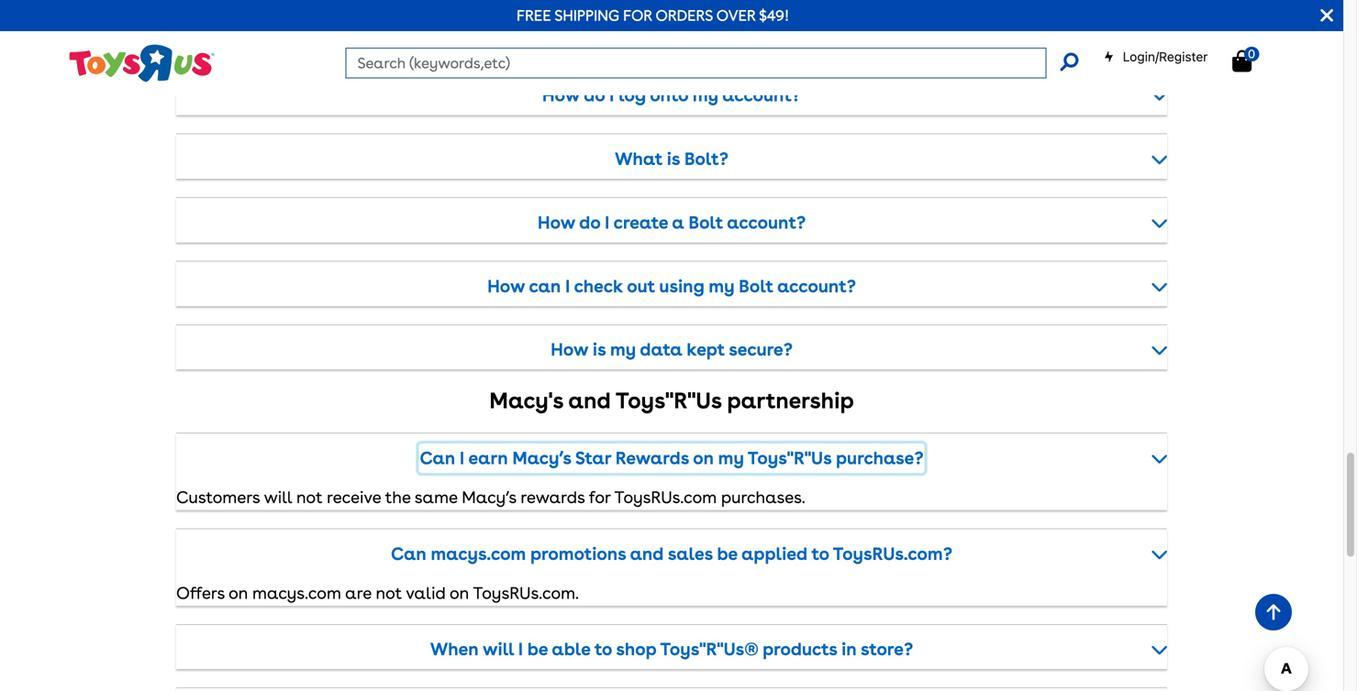 Task type: describe. For each thing, give the bounding box(es) containing it.
can for can macys.com promotions and sales be applied to toysrus.com?
[[391, 544, 426, 565]]

macy's and toys"r"us partnership
[[489, 388, 854, 415]]

do for log
[[584, 85, 605, 106]]

purchase?
[[836, 448, 924, 469]]

will for when
[[483, 640, 514, 660]]

to inside can macys.com promotions and sales be applied to toysrus.com? link
[[812, 544, 829, 565]]

are
[[345, 584, 372, 604]]

i for be
[[518, 640, 523, 660]]

what is bolt?
[[615, 149, 729, 169]]

when will i be able to shop toys"r"us® products in store?
[[430, 640, 913, 660]]

how for how do i log onto my account?
[[542, 85, 580, 106]]

how can i check out using my bolt account?
[[487, 276, 856, 297]]

log
[[619, 85, 646, 106]]

same
[[415, 488, 458, 508]]

is for my
[[593, 340, 606, 360]]

a
[[672, 212, 684, 233]]

promotions
[[530, 544, 626, 565]]

can for can i earn macy's star rewards on my toys"r"us purchase?
[[420, 448, 455, 469]]

i inside 'can i earn macy's star rewards on my toys"r"us purchase?' link
[[460, 448, 465, 469]]

my up the "purchases."
[[718, 448, 744, 469]]

1 horizontal spatial not
[[376, 584, 402, 604]]

free
[[517, 6, 551, 24]]

what is bolt? link
[[176, 145, 1167, 174]]

when
[[430, 640, 479, 660]]

valid
[[406, 584, 446, 604]]

how is my data kept secure?
[[551, 340, 793, 360]]

star
[[575, 448, 611, 469]]

how is my data kept secure? link
[[176, 336, 1167, 365]]

login/register
[[1123, 49, 1208, 64]]

how do i log onto my account? link
[[176, 81, 1167, 110]]

can
[[529, 276, 561, 297]]

when will i be able to shop toys"r"us® products in store? link
[[176, 636, 1167, 665]]

will for customers
[[264, 488, 292, 508]]

the
[[385, 488, 411, 508]]

on for star
[[693, 448, 714, 469]]

offers on macys.com are not valid on toysrus.com.
[[176, 584, 579, 604]]

i for log
[[609, 85, 614, 106]]

account? for how do i log onto my account?
[[722, 85, 801, 106]]

partnership
[[727, 388, 854, 415]]

customers
[[176, 488, 260, 508]]

customers will not receive the same macy's rewards for toysrus.com purchases.
[[176, 488, 805, 508]]

macy's
[[489, 388, 563, 415]]

toys r us image
[[68, 43, 214, 84]]

shipping
[[555, 6, 620, 24]]

can i earn macy's star rewards on my toys"r"us purchase? link
[[176, 444, 1167, 473]]

how do i create a bolt account?
[[538, 212, 806, 233]]

how for how do i create a bolt account?
[[538, 212, 575, 233]]

for
[[589, 488, 611, 508]]

how for how is my data kept secure?
[[551, 340, 588, 360]]

bolt?
[[684, 149, 729, 169]]

0 link
[[1233, 47, 1271, 73]]

shop
[[616, 640, 656, 660]]

toysrus.com.
[[473, 584, 579, 604]]

macys.com inside can macys.com promotions and sales be applied to toysrus.com? link
[[431, 544, 526, 565]]

can i earn macy's star rewards on my toys"r"us purchase?
[[420, 448, 924, 469]]



Task type: vqa. For each thing, say whether or not it's contained in the screenshot.
RUBIK'S PHANTOM ADVANCED TECHNOLOGY DIFFICULT 3D PUZZLE 3 X 3 CUBE link
no



Task type: locate. For each thing, give the bounding box(es) containing it.
and left sales at the bottom of the page
[[630, 544, 664, 565]]

my
[[693, 85, 718, 106], [709, 276, 735, 297], [610, 340, 636, 360], [718, 448, 744, 469]]

secure?
[[729, 340, 793, 360]]

and
[[568, 388, 611, 415], [630, 544, 664, 565]]

1 horizontal spatial bolt
[[739, 276, 773, 297]]

account?
[[722, 85, 801, 106], [727, 212, 806, 233], [777, 276, 856, 297]]

toys"r"us down how is my data kept secure? link
[[616, 388, 722, 415]]

0 vertical spatial toys"r"us
[[616, 388, 722, 415]]

1 vertical spatial can
[[391, 544, 426, 565]]

able
[[552, 640, 590, 660]]

1 vertical spatial account?
[[727, 212, 806, 233]]

account? down bolt?
[[727, 212, 806, 233]]

how can i check out using my bolt account? link
[[176, 272, 1167, 301]]

do left the create at top
[[579, 212, 600, 233]]

0 vertical spatial do
[[584, 85, 605, 106]]

1 vertical spatial to
[[595, 640, 612, 660]]

my left data
[[610, 340, 636, 360]]

free shipping for orders over $49! link
[[517, 6, 789, 24]]

0 vertical spatial macys.com
[[431, 544, 526, 565]]

to inside when will i be able to shop toys"r"us® products in store? link
[[595, 640, 612, 660]]

rewards
[[615, 448, 689, 469]]

macys.com down customers will not receive the same macy's rewards for toysrus.com purchases.
[[431, 544, 526, 565]]

earn
[[469, 448, 508, 469]]

macy's up the "rewards" in the left of the page
[[512, 448, 571, 469]]

macy's down the earn
[[462, 488, 516, 508]]

out
[[627, 276, 655, 297]]

how left log at the top of the page
[[542, 85, 580, 106]]

is for bolt?
[[667, 149, 680, 169]]

on inside 'can i earn macy's star rewards on my toys"r"us purchase?' link
[[693, 448, 714, 469]]

0 horizontal spatial toys"r"us
[[616, 388, 722, 415]]

bolt inside "how do i create a bolt account?" link
[[689, 212, 723, 233]]

0 vertical spatial not
[[296, 488, 323, 508]]

my account
[[609, 25, 734, 51]]

will
[[264, 488, 292, 508], [483, 640, 514, 660]]

how up macy's
[[551, 340, 588, 360]]

i left log at the top of the page
[[609, 85, 614, 106]]

using
[[659, 276, 704, 297]]

and up star
[[568, 388, 611, 415]]

my down enter keyword or item no. search field
[[693, 85, 718, 106]]

1 vertical spatial macy's
[[462, 488, 516, 508]]

bolt right a
[[689, 212, 723, 233]]

1 horizontal spatial toys"r"us
[[748, 448, 832, 469]]

i left able
[[518, 640, 523, 660]]

1 vertical spatial be
[[527, 640, 548, 660]]

on right rewards
[[693, 448, 714, 469]]

account? for how do i create a bolt account?
[[727, 212, 806, 233]]

1 horizontal spatial macys.com
[[431, 544, 526, 565]]

macys.com left are
[[252, 584, 341, 604]]

i inside "how can i check out using my bolt account?" link
[[565, 276, 570, 297]]

can macys.com promotions and sales be applied to toysrus.com?
[[391, 544, 953, 565]]

will right customers
[[264, 488, 292, 508]]

0 vertical spatial can
[[420, 448, 455, 469]]

i inside "how do i create a bolt account?" link
[[605, 212, 610, 233]]

macys.com
[[431, 544, 526, 565], [252, 584, 341, 604]]

my right the using
[[709, 276, 735, 297]]

0 horizontal spatial to
[[595, 640, 612, 660]]

check
[[574, 276, 623, 297]]

0 horizontal spatial will
[[264, 488, 292, 508]]

i left the create at top
[[605, 212, 610, 233]]

account? down enter keyword or item no. search field
[[722, 85, 801, 106]]

data
[[640, 340, 683, 360]]

can up valid
[[391, 544, 426, 565]]

orders
[[656, 6, 713, 24]]

on right valid
[[450, 584, 469, 604]]

shopping bag image
[[1233, 50, 1252, 72]]

i inside how do i log onto my account? link
[[609, 85, 614, 106]]

how up can
[[538, 212, 575, 233]]

1 vertical spatial is
[[593, 340, 606, 360]]

on right offers
[[229, 584, 248, 604]]

0 vertical spatial account?
[[722, 85, 801, 106]]

i for check
[[565, 276, 570, 297]]

to
[[812, 544, 829, 565], [595, 640, 612, 660]]

onto
[[650, 85, 688, 106]]

rewards
[[521, 488, 585, 508]]

toysrus.com?
[[833, 544, 953, 565]]

sales
[[668, 544, 713, 565]]

i
[[609, 85, 614, 106], [605, 212, 610, 233], [565, 276, 570, 297], [460, 448, 465, 469], [518, 640, 523, 660]]

offers
[[176, 584, 225, 604]]

login/register button
[[1104, 48, 1208, 66]]

in
[[842, 640, 857, 660]]

0 vertical spatial bolt
[[689, 212, 723, 233]]

2 horizontal spatial on
[[693, 448, 714, 469]]

1 vertical spatial will
[[483, 640, 514, 660]]

do
[[584, 85, 605, 106], [579, 212, 600, 233]]

on for not
[[450, 584, 469, 604]]

be left able
[[527, 640, 548, 660]]

how do i log onto my account?
[[542, 85, 801, 106]]

$49!
[[759, 6, 789, 24]]

is left data
[[593, 340, 606, 360]]

not
[[296, 488, 323, 508], [376, 584, 402, 604]]

0 horizontal spatial and
[[568, 388, 611, 415]]

be right sales at the bottom of the page
[[717, 544, 738, 565]]

1 vertical spatial and
[[630, 544, 664, 565]]

0 vertical spatial macy's
[[512, 448, 571, 469]]

is left bolt?
[[667, 149, 680, 169]]

be
[[717, 544, 738, 565], [527, 640, 548, 660]]

applied
[[742, 544, 808, 565]]

what
[[615, 149, 663, 169]]

0 vertical spatial be
[[717, 544, 738, 565]]

0 vertical spatial is
[[667, 149, 680, 169]]

to right able
[[595, 640, 612, 660]]

1 vertical spatial toys"r"us
[[748, 448, 832, 469]]

i right can
[[565, 276, 570, 297]]

0 horizontal spatial be
[[527, 640, 548, 660]]

1 horizontal spatial to
[[812, 544, 829, 565]]

how left can
[[487, 276, 525, 297]]

0 vertical spatial and
[[568, 388, 611, 415]]

purchases.
[[721, 488, 805, 508]]

do left log at the top of the page
[[584, 85, 605, 106]]

1 horizontal spatial will
[[483, 640, 514, 660]]

is
[[667, 149, 680, 169], [593, 340, 606, 360]]

not left receive
[[296, 488, 323, 508]]

receive
[[327, 488, 381, 508]]

free shipping for orders over $49!
[[517, 6, 789, 24]]

toys"r"us®
[[660, 640, 758, 660]]

0 horizontal spatial macys.com
[[252, 584, 341, 604]]

close button image
[[1321, 6, 1333, 26]]

0 horizontal spatial not
[[296, 488, 323, 508]]

i left the earn
[[460, 448, 465, 469]]

1 vertical spatial bolt
[[739, 276, 773, 297]]

0 vertical spatial will
[[264, 488, 292, 508]]

kept
[[687, 340, 725, 360]]

0
[[1248, 47, 1256, 61]]

can
[[420, 448, 455, 469], [391, 544, 426, 565]]

bolt up 'secure?'
[[739, 276, 773, 297]]

1 vertical spatial not
[[376, 584, 402, 604]]

create
[[614, 212, 668, 233]]

to right applied
[[812, 544, 829, 565]]

can macys.com promotions and sales be applied to toysrus.com? link
[[176, 540, 1167, 569]]

2 vertical spatial account?
[[777, 276, 856, 297]]

0 horizontal spatial is
[[593, 340, 606, 360]]

1 horizontal spatial on
[[450, 584, 469, 604]]

toys"r"us
[[616, 388, 722, 415], [748, 448, 832, 469]]

can up same
[[420, 448, 455, 469]]

macy's
[[512, 448, 571, 469], [462, 488, 516, 508]]

bolt
[[689, 212, 723, 233], [739, 276, 773, 297]]

for
[[623, 6, 652, 24]]

my
[[609, 25, 641, 51]]

toys"r"us up the "purchases."
[[748, 448, 832, 469]]

how do i create a bolt account? link
[[176, 208, 1167, 238]]

1 horizontal spatial and
[[630, 544, 664, 565]]

how
[[542, 85, 580, 106], [538, 212, 575, 233], [487, 276, 525, 297], [551, 340, 588, 360]]

0 horizontal spatial on
[[229, 584, 248, 604]]

not right are
[[376, 584, 402, 604]]

i for create
[[605, 212, 610, 233]]

on
[[693, 448, 714, 469], [229, 584, 248, 604], [450, 584, 469, 604]]

toysrus.com
[[614, 488, 717, 508]]

do for create
[[579, 212, 600, 233]]

account? up 'secure?'
[[777, 276, 856, 297]]

products
[[763, 640, 837, 660]]

1 horizontal spatial is
[[667, 149, 680, 169]]

1 horizontal spatial be
[[717, 544, 738, 565]]

Enter Keyword or Item No. search field
[[346, 48, 1047, 78]]

store?
[[861, 640, 913, 660]]

will right when
[[483, 640, 514, 660]]

None search field
[[346, 48, 1079, 78]]

bolt inside "how can i check out using my bolt account?" link
[[739, 276, 773, 297]]

account
[[647, 25, 734, 51]]

how for how can i check out using my bolt account?
[[487, 276, 525, 297]]

0 horizontal spatial bolt
[[689, 212, 723, 233]]

toys"r"us inside 'can i earn macy's star rewards on my toys"r"us purchase?' link
[[748, 448, 832, 469]]

1 vertical spatial macys.com
[[252, 584, 341, 604]]

over
[[716, 6, 756, 24]]

0 vertical spatial to
[[812, 544, 829, 565]]

i inside when will i be able to shop toys"r"us® products in store? link
[[518, 640, 523, 660]]

1 vertical spatial do
[[579, 212, 600, 233]]



